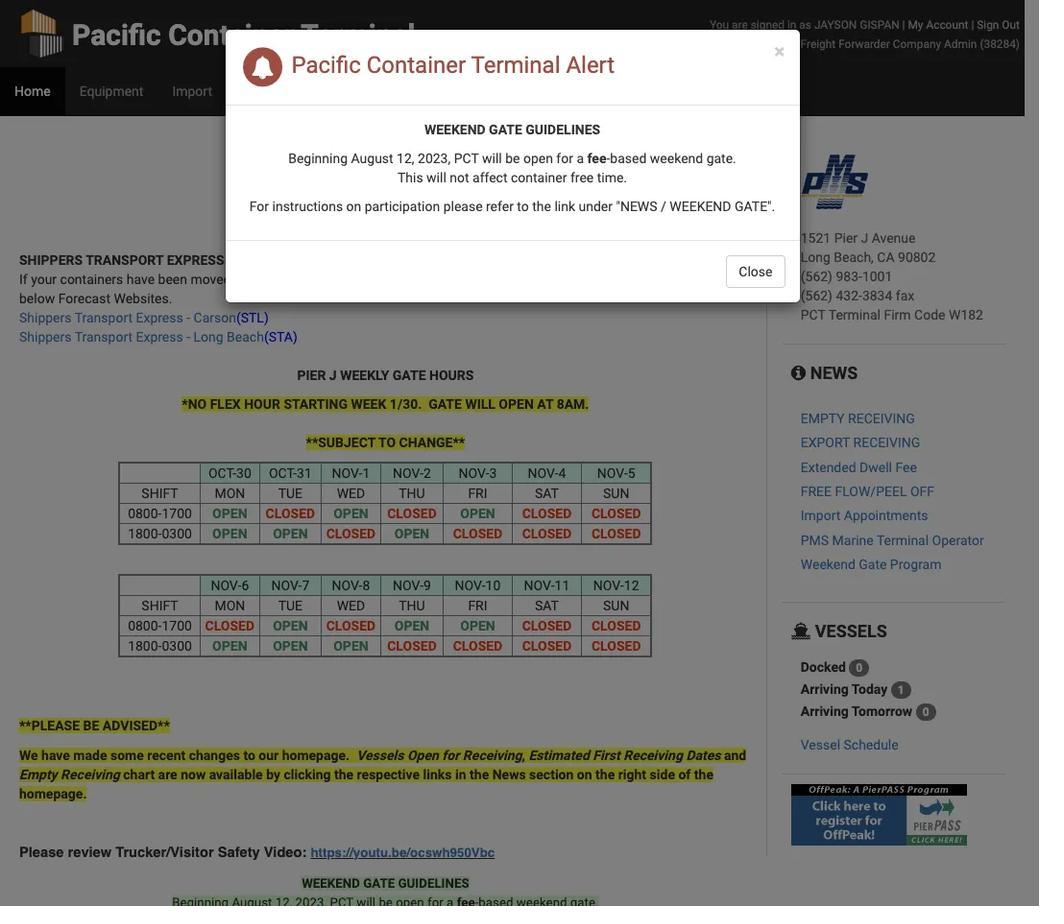 Task type: vqa. For each thing, say whether or not it's contained in the screenshot.


Task type: describe. For each thing, give the bounding box(es) containing it.
can
[[504, 272, 525, 287]]

pierpass image
[[791, 785, 967, 846]]

pacific for pacific container terminal alert
[[291, 52, 361, 79]]

is
[[617, 147, 627, 162]]

mon for 30
[[215, 486, 245, 501]]

also
[[529, 272, 554, 287]]

2 map from the left
[[488, 176, 515, 191]]

shift for closed
[[142, 598, 178, 614]]

by
[[266, 767, 280, 783]]

a inside beginning august 12, 2023, pct will be open for a fee -based weekend gate. this will not affect container free time.
[[577, 151, 584, 166]]

we have made some recent changes to our homepage.
[[19, 748, 350, 763]]

hours
[[429, 368, 474, 383]]

0 vertical spatial news
[[806, 363, 858, 383]]

1800- for open
[[128, 526, 162, 542]]

to the
[[517, 199, 551, 214]]

pms
[[801, 533, 829, 548]]

gate
[[859, 557, 887, 572]]

0 horizontal spatial on
[[346, 199, 361, 214]]

extended dwell fee link
[[801, 460, 917, 475]]

vessel schedule link
[[801, 738, 899, 753]]

1 vertical spatial receiving
[[853, 435, 920, 451]]

our
[[259, 748, 279, 763]]

1 horizontal spatial weekend
[[424, 122, 486, 137]]

0 vertical spatial shippers
[[260, 272, 313, 287]]

sun for 12
[[603, 598, 629, 614]]

fax
[[896, 288, 914, 303]]

nov- for 7
[[271, 578, 302, 593]]

review
[[68, 845, 112, 861]]

0800- for open
[[128, 506, 162, 521]]

1 vertical spatial transport
[[75, 310, 133, 326]]

1 map from the left
[[335, 176, 362, 191]]

3
[[489, 466, 497, 481]]

you are signed in as jayson gispan | my account | sign out broker/freight forwarder company admin (38284)
[[710, 18, 1020, 51]]

gate up be at top
[[489, 122, 522, 137]]

shift for open
[[142, 486, 178, 501]]

90802
[[898, 250, 936, 265]]

in inside you are signed in as jayson gispan | my account | sign out broker/freight forwarder company admin (38284)
[[787, 18, 796, 32]]

export receiving link
[[801, 435, 920, 451]]

1 vertical spatial weekend
[[670, 199, 731, 214]]

1 vertical spatial shippers
[[19, 310, 72, 326]]

for for for instructions on participation please refer to the link under "news / weekend gate".
[[249, 199, 269, 214]]

shippers transport express forecast website if your containers have been moved to a shippers transport express location you can also check on the container using the below forecast websites. shippers transport express - carson (stl) shippers transport express - long beach (sta)
[[19, 253, 751, 345]]

beach
[[227, 329, 264, 345]]

pacific container terminal image
[[801, 155, 868, 209]]

1700 for closed
[[162, 618, 192, 634]]

homepage. inside chart are now available by clicking the respective links in the news section on the right side of the homepage.
[[19, 786, 87, 802]]

11
[[555, 578, 570, 593]]

have inside shippers transport express forecast website if your containers have been moved to a shippers transport express location you can also check on the container using the below forecast websites. shippers transport express - carson (stl) shippers transport express - long beach (sta)
[[126, 272, 155, 287]]

pier j weekly gate hours
[[297, 368, 474, 383]]

open
[[523, 151, 553, 166]]

container for pacific container terminal
[[168, 18, 295, 52]]

available
[[209, 767, 263, 783]]

nov- for 6
[[211, 578, 241, 593]]

nov- for 11
[[524, 578, 555, 593]]

1 | from the left
[[902, 18, 905, 32]]

pms marine terminal operator link
[[801, 533, 984, 548]]

carson
[[193, 310, 236, 326]]

beginning august
[[288, 151, 393, 166]]

0 vertical spatial receiving
[[848, 411, 915, 426]]

your
[[31, 272, 57, 287]]

0 vertical spatial transport
[[316, 272, 374, 287]]

1700 for open
[[162, 506, 192, 521]]

the right links
[[470, 767, 489, 783]]

link
[[554, 199, 575, 214]]

moved
[[191, 272, 231, 287]]

appointments
[[844, 508, 928, 524]]

import
[[801, 508, 841, 524]]

1 vertical spatial will
[[426, 170, 446, 185]]

1 horizontal spatial will
[[482, 151, 502, 166]]

0 horizontal spatial ,
[[424, 176, 427, 191]]

long inside 1521 pier j avenue long beach, ca 90802 (562) 983-1001 (562) 432-3834 fax pct terminal firm code w182
[[801, 250, 830, 265]]

location
[[427, 272, 476, 287]]

empty
[[19, 767, 57, 783]]

oct- for 30
[[208, 466, 236, 481]]

shippers transport express - carson link
[[19, 310, 236, 326]]

1 vertical spatial have
[[41, 748, 70, 763]]

signed
[[751, 18, 785, 32]]

"news
[[616, 199, 657, 214]]

code
[[914, 307, 945, 323]]

tue for 31
[[278, 486, 303, 501]]

nov- for 8
[[332, 578, 362, 593]]

0800-1700 for open
[[128, 506, 192, 521]]

marine
[[832, 533, 874, 548]]

- inside beginning august 12, 2023, pct will be open for a fee -based weekend gate. this will not affect container free time.
[[606, 151, 610, 166]]

terminal inside 1521 pier j avenue long beach, ca 90802 (562) 983-1001 (562) 432-3834 fax pct terminal firm code w182
[[828, 307, 881, 323]]

open
[[407, 748, 439, 763]]

beach,
[[834, 250, 874, 265]]

news inside chart are now available by clicking the respective links in the news section on the right side of the homepage.
[[492, 767, 526, 783]]

pier
[[297, 368, 326, 383]]

forecast
[[58, 291, 110, 306]]

nov- for 5
[[597, 466, 628, 481]]

2
[[423, 466, 431, 481]]

affect
[[472, 170, 508, 185]]

click
[[365, 176, 394, 191]]

nov- for 10
[[455, 578, 486, 593]]

0 horizontal spatial 0
[[856, 662, 863, 675]]

nov-2
[[393, 466, 431, 481]]

right
[[618, 767, 646, 783]]

chart are now available by clicking the respective links in the news section on the right side of the homepage.
[[19, 767, 713, 802]]

weekly
[[340, 368, 389, 383]]

1 horizontal spatial receiving
[[463, 748, 522, 763]]

0 horizontal spatial 1
[[362, 466, 370, 481]]

2 (562) from the top
[[801, 288, 833, 303]]

for instructions on participation please refer to the link under "news / weekend gate".
[[249, 199, 775, 214]]

as
[[799, 18, 811, 32]]

out
[[1002, 18, 1020, 32]]

now
[[181, 767, 206, 783]]

not
[[450, 170, 469, 185]]

instructions
[[272, 199, 343, 214]]

on inside shippers transport express forecast website if your containers have been moved to a shippers transport express location you can also check on the container using the below forecast websites. shippers transport express - carson (stl) shippers transport express - long beach (sta)
[[596, 272, 611, 287]]

flex
[[210, 397, 241, 412]]

section
[[529, 767, 574, 783]]

shippers
[[19, 253, 83, 268]]

w182
[[949, 307, 983, 323]]

please
[[19, 845, 64, 861]]

the down first
[[595, 767, 615, 783]]

0 vertical spatial express
[[377, 272, 424, 287]]

0300 for closed
[[162, 639, 192, 654]]

empty receiving export receiving extended dwell fee free flow/peel off import appointments pms marine terminal operator weekend gate program
[[801, 411, 984, 572]]

are for you
[[732, 18, 748, 32]]

**please
[[19, 719, 80, 734]]

0 horizontal spatial guidelines
[[398, 877, 469, 891]]

2 arriving from the top
[[801, 704, 849, 719]]

0 vertical spatial weekend gate guidelines
[[424, 122, 600, 137]]

extended
[[801, 460, 856, 475]]

1 arriving from the top
[[801, 682, 849, 697]]

docked 0 arriving today 1 arriving tomorrow 0
[[801, 660, 929, 720]]

2 vertical spatial -
[[186, 329, 190, 345]]

vessels for vessels
[[811, 621, 887, 641]]

gate down hours
[[429, 397, 462, 412]]

1 vertical spatial express
[[136, 310, 183, 326]]

1 horizontal spatial 31
[[737, 147, 752, 162]]

free
[[801, 484, 832, 499]]

shippers transport express - long beach link
[[19, 329, 264, 345]]

2 horizontal spatial receiving
[[623, 748, 683, 763]]

links
[[423, 767, 452, 783]]

sun for 5
[[603, 486, 629, 501]]

docked
[[801, 660, 846, 675]]

empty
[[801, 411, 845, 426]]

(stl)
[[236, 310, 269, 326]]

0 horizontal spatial today
[[578, 147, 614, 162]]

schedule
[[844, 738, 899, 753]]

tue for 7
[[278, 598, 303, 614]]

× button
[[774, 40, 785, 63]]

the right check
[[614, 272, 633, 287]]

https://youtu.be/ocswh950vbc
[[311, 846, 495, 861]]

check
[[557, 272, 593, 287]]

for inside beginning august 12, 2023, pct will be open for a fee -based weekend gate. this will not affect container free time.
[[556, 151, 573, 166]]

0 vertical spatial guidelines
[[526, 122, 600, 137]]

1 horizontal spatial 0
[[922, 706, 929, 720]]

pct yard map link
[[430, 176, 515, 191]]

nov- for 4
[[528, 466, 558, 481]]

pier
[[834, 230, 858, 246]]

ship image
[[791, 623, 811, 640]]

tomorrow
[[852, 704, 912, 719]]

nov-1
[[332, 466, 370, 481]]

to inside shippers transport express forecast website if your containers have been moved to a shippers transport express location you can also check on the container using the below forecast websites. shippers transport express - carson (stl) shippers transport express - long beach (sta)
[[234, 272, 246, 287]]

forwarder
[[838, 37, 890, 51]]

fri for 10
[[468, 598, 487, 614]]



Task type: locate. For each thing, give the bounding box(es) containing it.
0 vertical spatial will
[[482, 151, 502, 166]]

1 vertical spatial long
[[193, 329, 223, 345]]

0 vertical spatial pct
[[454, 151, 479, 166]]

program
[[890, 557, 942, 572]]

map up refer
[[488, 176, 515, 191]]

1 vertical spatial 0
[[922, 706, 929, 720]]

transport down shippers transport express - carson link
[[75, 329, 133, 345]]

2 vertical spatial pct
[[801, 307, 825, 323]]

0 vertical spatial 1800-
[[128, 526, 162, 542]]

nov- right 7
[[332, 578, 362, 593]]

0 horizontal spatial are
[[158, 767, 177, 783]]

sun down 'nov-5'
[[603, 486, 629, 501]]

1 horizontal spatial news
[[806, 363, 858, 383]]

0 horizontal spatial news
[[492, 767, 526, 783]]

0300 for open
[[162, 526, 192, 542]]

nov-10
[[455, 578, 501, 593]]

pct up not
[[454, 151, 479, 166]]

recent
[[147, 748, 186, 763]]

0 right tomorrow
[[922, 706, 929, 720]]

oct-31
[[269, 466, 312, 481]]

1 vertical spatial 0800-1700
[[128, 618, 192, 634]]

mon down the oct-30
[[215, 486, 245, 501]]

, inside vessels open for receiving , estimated first receiving dates and empty receiving
[[522, 748, 525, 763]]

today inside the 'docked 0 arriving today 1 arriving tomorrow 0'
[[852, 682, 888, 697]]

receiving up side
[[623, 748, 683, 763]]

are right you
[[732, 18, 748, 32]]

are down recent
[[158, 767, 177, 783]]

2 0300 from the top
[[162, 639, 192, 654]]

arriving down docked
[[801, 682, 849, 697]]

wed down nov-1
[[337, 486, 365, 501]]

news
[[806, 363, 858, 383], [492, 767, 526, 783]]

import appointments link
[[801, 508, 928, 524]]

1 vertical spatial arriving
[[801, 704, 849, 719]]

terminal inside "empty receiving export receiving extended dwell fee free flow/peel off import appointments pms marine terminal operator weekend gate program"
[[877, 533, 929, 548]]

0 vertical spatial j
[[861, 230, 868, 246]]

983-
[[836, 269, 862, 284]]

nov- for 3
[[459, 466, 489, 481]]

to
[[234, 272, 246, 287], [243, 748, 255, 763]]

1 oct- from the left
[[208, 466, 236, 481]]

1 1800-0300 from the top
[[128, 526, 192, 542]]

sat down nov-11
[[535, 598, 559, 614]]

vessels up respective
[[356, 748, 404, 763]]

0 vertical spatial 0
[[856, 662, 863, 675]]

j right the pier
[[861, 230, 868, 246]]

1 vertical spatial thu
[[399, 598, 425, 614]]

first
[[593, 748, 620, 763]]

1 horizontal spatial j
[[861, 230, 868, 246]]

tue down oct-31
[[278, 486, 303, 501]]

vessel schedule
[[801, 738, 899, 753]]

homepage.
[[282, 748, 350, 763], [19, 786, 87, 802]]

forecast
[[228, 253, 294, 268]]

×
[[774, 40, 785, 63]]

of
[[678, 767, 691, 783]]

a left fee
[[577, 151, 584, 166]]

0 vertical spatial sat
[[535, 486, 559, 501]]

nov- down to
[[393, 466, 424, 481]]

1 horizontal spatial homepage.
[[282, 748, 350, 763]]

0 vertical spatial have
[[126, 272, 155, 287]]

1 horizontal spatial a
[[577, 151, 584, 166]]

- left beach
[[186, 329, 190, 345]]

beginning august 12, 2023, pct will be open for a fee -based weekend gate. this will not affect container free time.
[[288, 151, 736, 185]]

receiving up export receiving link
[[848, 411, 915, 426]]

j right "pier"
[[329, 368, 337, 383]]

safety
[[218, 845, 260, 861]]

off
[[910, 484, 934, 499]]

in
[[787, 18, 796, 32], [455, 767, 466, 783]]

0300
[[162, 526, 192, 542], [162, 639, 192, 654]]

hour
[[244, 397, 280, 412]]

1 vertical spatial vessels
[[356, 748, 404, 763]]

weekend gate guidelines down https://youtu.be/ocswh950vbc link
[[302, 877, 469, 891]]

1 vertical spatial 1700
[[162, 618, 192, 634]]

1 vertical spatial for
[[249, 199, 269, 214]]

1 0800- from the top
[[128, 506, 162, 521]]

1 1800- from the top
[[128, 526, 162, 542]]

/
[[661, 199, 666, 214]]

1 wed from the top
[[337, 486, 365, 501]]

nov-
[[332, 466, 362, 481], [393, 466, 424, 481], [459, 466, 489, 481], [528, 466, 558, 481], [597, 466, 628, 481], [211, 578, 241, 593], [271, 578, 302, 593], [332, 578, 362, 593], [393, 578, 424, 593], [455, 578, 486, 593], [524, 578, 555, 593], [593, 578, 624, 593]]

nov- down **subject
[[332, 466, 362, 481]]

0800- for closed
[[128, 618, 162, 634]]

oct- left oct-31
[[208, 466, 236, 481]]

a
[[577, 151, 584, 166], [250, 272, 257, 287]]

homepage. down empty
[[19, 786, 87, 802]]

nov- left "nov-7"
[[211, 578, 241, 593]]

(38284)
[[980, 37, 1020, 51]]

1 horizontal spatial map
[[488, 176, 515, 191]]

thu down nov-9
[[399, 598, 425, 614]]

on inside chart are now available by clicking the respective links in the news section on the right side of the homepage.
[[577, 767, 592, 783]]

arriving up vessel
[[801, 704, 849, 719]]

nov-11
[[524, 578, 570, 593]]

below
[[19, 291, 55, 306]]

1 horizontal spatial long
[[801, 250, 830, 265]]

0 right docked
[[856, 662, 863, 675]]

1 0800-1700 from the top
[[128, 506, 192, 521]]

map down beginning august
[[335, 176, 362, 191]]

1001
[[862, 269, 892, 284]]

1 horizontal spatial guidelines
[[526, 122, 600, 137]]

- left is
[[606, 151, 610, 166]]

0 vertical spatial 1700
[[162, 506, 192, 521]]

, left estimated
[[522, 748, 525, 763]]

2 sat from the top
[[535, 598, 559, 614]]

0 vertical spatial to
[[234, 272, 246, 287]]

1 down **subject to change**
[[362, 466, 370, 481]]

a inside shippers transport express forecast website if your containers have been moved to a shippers transport express location you can also check on the container using the below forecast websites. shippers transport express - carson (stl) shippers transport express - long beach (sta)
[[250, 272, 257, 287]]

2 vertical spatial express
[[136, 329, 183, 345]]

0 horizontal spatial for
[[442, 748, 459, 763]]

weekend gate guidelines
[[424, 122, 600, 137], [302, 877, 469, 891]]

sat down the nov-4
[[535, 486, 559, 501]]

2 mon from the top
[[215, 598, 245, 614]]

2 vertical spatial weekend
[[302, 877, 360, 891]]

2 horizontal spatial weekend
[[670, 199, 731, 214]]

1 vertical spatial today
[[852, 682, 888, 697]]

fri down nov-3
[[468, 486, 487, 501]]

weekend gate program link
[[801, 557, 942, 572]]

1 vertical spatial to
[[243, 748, 255, 763]]

1 vertical spatial news
[[492, 767, 526, 783]]

wed down nov-8 on the left of page
[[337, 598, 365, 614]]

2 thu from the top
[[399, 598, 425, 614]]

0 vertical spatial tue
[[278, 486, 303, 501]]

2 1700 from the top
[[162, 618, 192, 634]]

today up tomorrow
[[852, 682, 888, 697]]

tuesday,
[[630, 147, 682, 162]]

2 vertical spatial shippers
[[19, 329, 72, 345]]

nov- for 9
[[393, 578, 424, 593]]

0800-1700 for closed
[[128, 618, 192, 634]]

0 horizontal spatial container
[[168, 18, 295, 52]]

chart
[[123, 767, 155, 783]]

*no flex hour starting week 1/30.  gate will open at 8am.
[[182, 397, 589, 412]]

31 left nov-1
[[297, 466, 312, 481]]

oct- right "30"
[[269, 466, 297, 481]]

0 vertical spatial homepage.
[[282, 748, 350, 763]]

vessels
[[811, 621, 887, 641], [356, 748, 404, 763]]

1 vertical spatial mon
[[215, 598, 245, 614]]

wed for 1
[[337, 486, 365, 501]]

side
[[650, 767, 675, 783]]

1 sun from the top
[[603, 486, 629, 501]]

you
[[710, 18, 729, 32]]

2 horizontal spatial on
[[596, 272, 611, 287]]

0 vertical spatial 31
[[737, 147, 752, 162]]

0 horizontal spatial weekend
[[302, 877, 360, 891]]

pct inside beginning august 12, 2023, pct will be open for a fee -based weekend gate. this will not affect container free time.
[[454, 151, 479, 166]]

0 horizontal spatial pacific
[[72, 18, 161, 52]]

0 horizontal spatial 31
[[297, 466, 312, 481]]

nov- right 9
[[455, 578, 486, 593]]

express down shippers transport express - carson link
[[136, 329, 183, 345]]

flow/peel
[[835, 484, 907, 499]]

nov- for 12
[[593, 578, 624, 593]]

sat for 4
[[535, 486, 559, 501]]

0 vertical spatial mon
[[215, 486, 245, 501]]

some
[[110, 748, 144, 763]]

oct- for 31
[[269, 466, 297, 481]]

1 thu from the top
[[399, 486, 425, 501]]

gate down https://youtu.be/ocswh950vbc link
[[363, 877, 395, 891]]

receiving down made
[[61, 767, 120, 783]]

week
[[351, 397, 386, 412]]

1 vertical spatial wed
[[337, 598, 365, 614]]

2 sun from the top
[[603, 598, 629, 614]]

changes
[[189, 748, 240, 763]]

websites.
[[114, 291, 172, 306]]

sat for 11
[[535, 598, 559, 614]]

nov- right "2" at bottom
[[459, 466, 489, 481]]

wed
[[337, 486, 365, 501], [337, 598, 365, 614]]

fri
[[468, 486, 487, 501], [468, 598, 487, 614]]

fri down 'nov-10'
[[468, 598, 487, 614]]

free
[[570, 170, 594, 185]]

will down 2023,
[[426, 170, 446, 185]]

nov-9
[[393, 578, 431, 593]]

sun
[[603, 486, 629, 501], [603, 598, 629, 614]]

2 vertical spatial on
[[577, 767, 592, 783]]

1 (562) from the top
[[801, 269, 833, 284]]

2 1800-0300 from the top
[[128, 639, 192, 654]]

nov- right the 4
[[597, 466, 628, 481]]

guidelines up open
[[526, 122, 600, 137]]

0 vertical spatial sun
[[603, 486, 629, 501]]

the right using
[[732, 272, 751, 287]]

admin
[[944, 37, 977, 51]]

2 wed from the top
[[337, 598, 365, 614]]

express left location
[[377, 272, 424, 287]]

0 horizontal spatial receiving
[[61, 767, 120, 783]]

transport down 'website'
[[316, 272, 374, 287]]

nov- for 1
[[332, 466, 362, 481]]

vessels up docked
[[811, 621, 887, 641]]

broker/freight
[[763, 37, 836, 51]]

1 vertical spatial 0800-
[[128, 618, 162, 634]]

express down websites.
[[136, 310, 183, 326]]

for up instructions
[[256, 176, 276, 191]]

3834
[[862, 288, 892, 303]]

pct inside 1521 pier j avenue long beach, ca 90802 (562) 983-1001 (562) 432-3834 fax pct terminal firm code w182
[[801, 307, 825, 323]]

| left my
[[902, 18, 905, 32]]

the right clicking
[[334, 767, 354, 783]]

2 fri from the top
[[468, 598, 487, 614]]

for for for terminal map click here , pct yard map
[[256, 176, 276, 191]]

1521 pier j avenue long beach, ca 90802 (562) 983-1001 (562) 432-3834 fax pct terminal firm code w182
[[801, 230, 983, 323]]

(sta)
[[264, 329, 297, 345]]

1 vertical spatial homepage.
[[19, 786, 87, 802]]

long inside shippers transport express forecast website if your containers have been moved to a shippers transport express location you can also check on the container using the below forecast websites. shippers transport express - carson (stl) shippers transport express - long beach (sta)
[[193, 329, 223, 345]]

info circle image
[[791, 365, 806, 382]]

0 horizontal spatial oct-
[[208, 466, 236, 481]]

containers
[[60, 272, 123, 287]]

mon down nov-6
[[215, 598, 245, 614]]

thu for 2
[[399, 486, 425, 501]]

free flow/peel off link
[[801, 484, 934, 499]]

to down forecast
[[234, 272, 246, 287]]

0 horizontal spatial j
[[329, 368, 337, 383]]

have up empty
[[41, 748, 70, 763]]

1 horizontal spatial |
[[971, 18, 974, 32]]

432-
[[836, 288, 862, 303]]

container inside shippers transport express forecast website if your containers have been moved to a shippers transport express location you can also check on the container using the below forecast websites. shippers transport express - carson (stl) shippers transport express - long beach (sta)
[[637, 272, 693, 287]]

1 horizontal spatial are
[[732, 18, 748, 32]]

shift
[[142, 486, 178, 501], [142, 598, 178, 614]]

nov-12
[[593, 578, 639, 593]]

closed
[[266, 506, 315, 521], [387, 506, 437, 521], [522, 506, 572, 521], [591, 506, 641, 521], [326, 526, 376, 542], [453, 526, 502, 542], [522, 526, 572, 542], [591, 526, 641, 542], [205, 618, 255, 634], [326, 618, 376, 634], [522, 618, 572, 634], [591, 618, 641, 634], [387, 639, 437, 654], [453, 639, 502, 654], [522, 639, 572, 654], [591, 639, 641, 654]]

0 vertical spatial 0800-
[[128, 506, 162, 521]]

receiving left estimated
[[463, 748, 522, 763]]

homepage. up clicking
[[282, 748, 350, 763]]

1 horizontal spatial have
[[126, 272, 155, 287]]

nov-3
[[459, 466, 497, 481]]

0 horizontal spatial a
[[250, 272, 257, 287]]

long down carson
[[193, 329, 223, 345]]

are for chart
[[158, 767, 177, 783]]

1 vertical spatial fri
[[468, 598, 487, 614]]

1 horizontal spatial oct-
[[269, 466, 297, 481]]

weekend up 2023,
[[424, 122, 486, 137]]

2 | from the left
[[971, 18, 974, 32]]

will up affect
[[482, 151, 502, 166]]

container inside beginning august 12, 2023, pct will be open for a fee -based weekend gate. this will not affect container free time.
[[511, 170, 567, 185]]

tue down "nov-7"
[[278, 598, 303, 614]]

clicking
[[284, 767, 331, 783]]

estimated
[[529, 748, 589, 763]]

1 vertical spatial weekend gate guidelines
[[302, 877, 469, 891]]

1 horizontal spatial for
[[556, 151, 573, 166]]

gate up *no flex hour starting week 1/30.  gate will open at 8am.
[[393, 368, 426, 383]]

1 vertical spatial 31
[[297, 466, 312, 481]]

terminal
[[301, 18, 415, 52], [471, 52, 560, 79], [279, 176, 332, 191], [828, 307, 881, 323], [877, 533, 929, 548]]

using
[[696, 272, 729, 287]]

1 mon from the top
[[215, 486, 245, 501]]

1 vertical spatial guidelines
[[398, 877, 469, 891]]

nov- right the 6
[[271, 578, 302, 593]]

weekend
[[801, 557, 855, 572]]

1800- for closed
[[128, 639, 162, 654]]

1 vertical spatial 1800-
[[128, 639, 162, 654]]

1 horizontal spatial container
[[367, 52, 466, 79]]

my
[[908, 18, 923, 32]]

1 1700 from the top
[[162, 506, 192, 521]]

31 right gate.
[[737, 147, 752, 162]]

1 vertical spatial 1800-0300
[[128, 639, 192, 654]]

2 0800- from the top
[[128, 618, 162, 634]]

1 horizontal spatial in
[[787, 18, 796, 32]]

1800-0300
[[128, 526, 192, 542], [128, 639, 192, 654]]

1 tue from the top
[[278, 486, 303, 501]]

for
[[256, 176, 276, 191], [249, 199, 269, 214]]

1 0300 from the top
[[162, 526, 192, 542]]

1 vertical spatial 0300
[[162, 639, 192, 654]]

oct-30
[[208, 466, 251, 481]]

1 sat from the top
[[535, 486, 559, 501]]

pct
[[454, 151, 479, 166], [430, 176, 455, 191], [801, 307, 825, 323]]

in left as
[[787, 18, 796, 32]]

gate".
[[735, 199, 775, 214]]

1 inside the 'docked 0 arriving today 1 arriving tomorrow 0'
[[898, 684, 904, 697]]

weekend gate guidelines up be at top
[[424, 122, 600, 137]]

pacific
[[72, 18, 161, 52], [291, 52, 361, 79]]

1 vertical spatial are
[[158, 767, 177, 783]]

2 1800- from the top
[[128, 639, 162, 654]]

advised**
[[103, 719, 170, 734]]

for up links
[[442, 748, 459, 763]]

0 vertical spatial weekend
[[424, 122, 486, 137]]

0 vertical spatial are
[[732, 18, 748, 32]]

this
[[397, 170, 423, 185]]

0 vertical spatial shift
[[142, 486, 178, 501]]

pacific container terminal link
[[19, 0, 415, 67]]

1 vertical spatial pct
[[430, 176, 455, 191]]

for inside vessels open for receiving , estimated first receiving dates and empty receiving
[[442, 748, 459, 763]]

1 fri from the top
[[468, 486, 487, 501]]

please review trucker/visitor safety video: https://youtu.be/ocswh950vbc
[[19, 845, 495, 861]]

nov- right 3
[[528, 466, 558, 481]]

(562) left 983-
[[801, 269, 833, 284]]

in right links
[[455, 767, 466, 783]]

1 vertical spatial sat
[[535, 598, 559, 614]]

2 0800-1700 from the top
[[128, 618, 192, 634]]

2 shift from the top
[[142, 598, 178, 614]]

nov-8
[[332, 578, 370, 593]]

transport down forecast
[[75, 310, 133, 326]]

2 oct- from the left
[[269, 466, 297, 481]]

respective
[[357, 767, 420, 783]]

0 vertical spatial in
[[787, 18, 796, 32]]

1800-0300 for closed
[[128, 639, 192, 654]]

for up the free
[[556, 151, 573, 166]]

nov- for 2
[[393, 466, 424, 481]]

be
[[505, 151, 520, 166]]

on down estimated
[[577, 767, 592, 783]]

vessels inside vessels open for receiving , estimated first receiving dates and empty receiving
[[356, 748, 404, 763]]

weekend down video:
[[302, 877, 360, 891]]

pct up info circle image
[[801, 307, 825, 323]]

news left the section
[[492, 767, 526, 783]]

will
[[465, 397, 495, 412]]

nov- right 10
[[524, 578, 555, 593]]

(562) left '432-'
[[801, 288, 833, 303]]

shippers
[[260, 272, 313, 287], [19, 310, 72, 326], [19, 329, 72, 345]]

2 vertical spatial transport
[[75, 329, 133, 345]]

j inside 1521 pier j avenue long beach, ca 90802 (562) 983-1001 (562) 432-3834 fax pct terminal firm code w182
[[861, 230, 868, 246]]

0 vertical spatial 0300
[[162, 526, 192, 542]]

wed for 8
[[337, 598, 365, 614]]

weekend right /
[[670, 199, 731, 214]]

news up empty
[[806, 363, 858, 383]]

0 vertical spatial -
[[606, 151, 610, 166]]

0 vertical spatial ,
[[424, 176, 427, 191]]

container
[[168, 18, 295, 52], [367, 52, 466, 79]]

sun down nov-12
[[603, 598, 629, 614]]

mon for 6
[[215, 598, 245, 614]]

container down open
[[511, 170, 567, 185]]

are inside you are signed in as jayson gispan | my account | sign out broker/freight forwarder company admin (38284)
[[732, 18, 748, 32]]

0 vertical spatial a
[[577, 151, 584, 166]]

open
[[499, 397, 534, 412], [212, 506, 247, 521], [333, 506, 368, 521], [460, 506, 495, 521], [212, 526, 247, 542], [273, 526, 308, 542], [394, 526, 429, 542], [273, 618, 308, 634], [394, 618, 429, 634], [460, 618, 495, 634], [212, 639, 247, 654], [273, 639, 308, 654], [333, 639, 368, 654]]

2 tue from the top
[[278, 598, 303, 614]]

1800-0300 for open
[[128, 526, 192, 542]]

thu for 9
[[399, 598, 425, 614]]

0 horizontal spatial homepage.
[[19, 786, 87, 802]]

to left our at the left bottom of the page
[[243, 748, 255, 763]]

have up websites.
[[126, 272, 155, 287]]

the down dates
[[694, 767, 713, 783]]

0 vertical spatial wed
[[337, 486, 365, 501]]

vessels for vessels open for receiving , estimated first receiving dates and empty receiving
[[356, 748, 404, 763]]

0 vertical spatial container
[[511, 170, 567, 185]]

0 vertical spatial arriving
[[801, 682, 849, 697]]

0 vertical spatial for
[[256, 176, 276, 191]]

| left sign
[[971, 18, 974, 32]]

1 up tomorrow
[[898, 684, 904, 697]]

- left carson
[[186, 310, 190, 326]]

31
[[737, 147, 752, 162], [297, 466, 312, 481]]

container for pacific container terminal alert
[[367, 52, 466, 79]]

in inside chart are now available by clicking the respective links in the news section on the right side of the homepage.
[[455, 767, 466, 783]]

1 vertical spatial j
[[329, 368, 337, 383]]

9
[[423, 578, 431, 593]]

fri for 3
[[468, 486, 487, 501]]

0 horizontal spatial will
[[426, 170, 446, 185]]

pacific for pacific container terminal
[[72, 18, 161, 52]]

(562)
[[801, 269, 833, 284], [801, 288, 833, 303]]

1 vertical spatial (562)
[[801, 288, 833, 303]]

1 vertical spatial -
[[186, 310, 190, 326]]

1 shift from the top
[[142, 486, 178, 501]]

here
[[397, 176, 424, 191]]

nov- right 8
[[393, 578, 424, 593]]

if
[[19, 272, 28, 287]]

for left instructions
[[249, 199, 269, 214]]

a down forecast
[[250, 272, 257, 287]]

mon
[[215, 486, 245, 501], [215, 598, 245, 614]]

are inside chart are now available by clicking the respective links in the news section on the right side of the homepage.
[[158, 767, 177, 783]]



